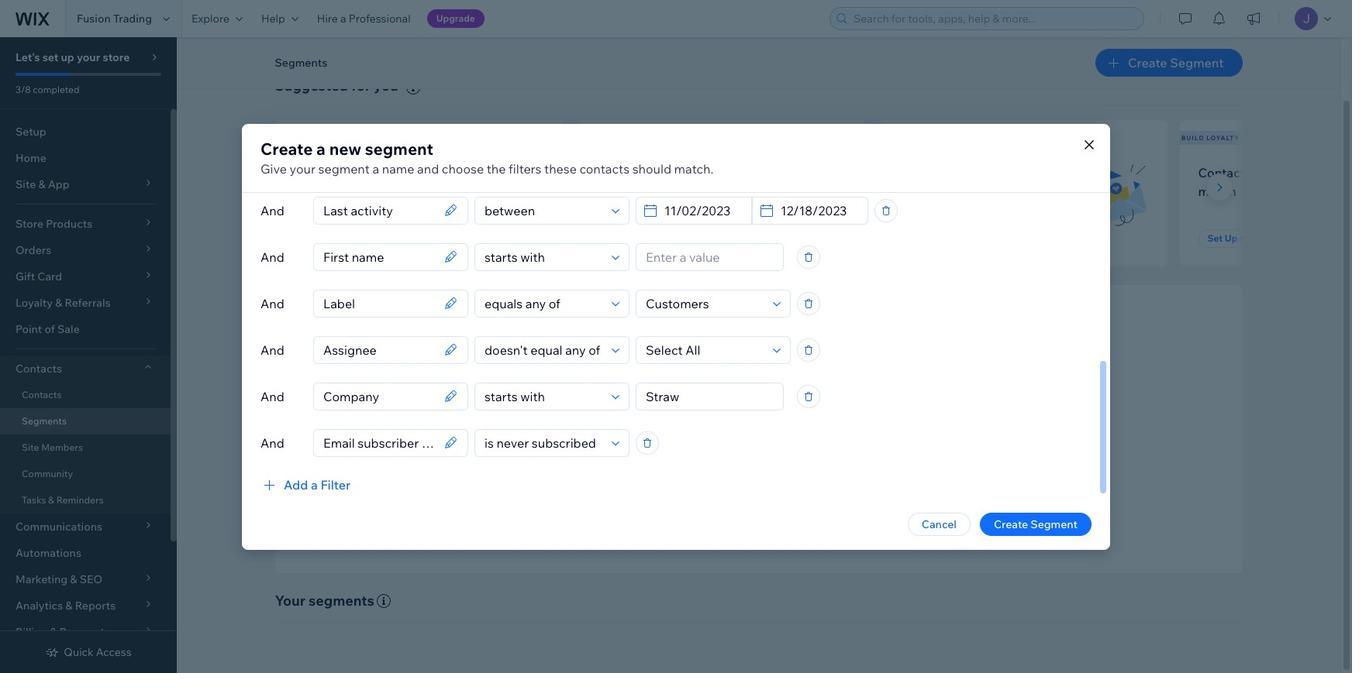 Task type: describe. For each thing, give the bounding box(es) containing it.
the inside reach the right target audience create specific groups of contacts that update automatically send personalized email campaigns to drive sales and build trust
[[699, 415, 721, 433]]

Select an option field
[[480, 430, 607, 456]]

set up segment button for subscribed
[[293, 230, 385, 248]]

trust
[[906, 460, 930, 474]]

cancel
[[922, 518, 957, 531]]

contacts button
[[0, 356, 171, 382]]

tasks
[[22, 495, 46, 506]]

who for purchase
[[714, 165, 739, 180]]

and for select an option field
[[261, 435, 284, 451]]

set
[[42, 50, 58, 64]]

add a filter
[[284, 477, 351, 493]]

personalized
[[634, 460, 698, 474]]

a right hire
[[340, 12, 346, 26]]

create inside reach the right target audience create specific groups of contacts that update automatically send personalized email campaigns to drive sales and build trust
[[605, 439, 639, 453]]

tasks & reminders link
[[0, 488, 171, 514]]

2 enter a value field from the top
[[641, 383, 778, 410]]

1 horizontal spatial create segment
[[1128, 55, 1224, 71]]

set for new contacts who recently subscribed to your mailing list
[[303, 233, 318, 244]]

the inside create a new segment give your segment a name and choose the filters these contacts should match.
[[487, 161, 506, 176]]

upgrade
[[436, 12, 475, 24]]

a inside contacts with a birthday th
[[1282, 165, 1289, 180]]

new
[[329, 138, 361, 159]]

of inside 'sidebar' element
[[45, 323, 55, 336]]

explore
[[192, 12, 229, 26]]

birthday
[[1292, 165, 1341, 180]]

match.
[[674, 161, 714, 176]]

who for your
[[376, 165, 401, 180]]

segments link
[[0, 409, 171, 435]]

Search for tools, apps, help & more... field
[[849, 8, 1139, 29]]

create a new segment give your segment a name and choose the filters these contacts should match.
[[261, 138, 714, 176]]

that
[[780, 439, 800, 453]]

filters
[[509, 161, 542, 176]]

suggested for you
[[275, 77, 398, 95]]

set for potential customers who haven't made a purchase yet
[[604, 233, 620, 244]]

active email subscribers who clicked on your campaign
[[897, 165, 1067, 199]]

let's
[[16, 50, 40, 64]]

and for 4th choose a condition field from the bottom
[[261, 249, 284, 265]]

automatically
[[841, 439, 909, 453]]

loyalty
[[1207, 134, 1240, 142]]

professional
[[349, 12, 411, 26]]

for
[[351, 77, 371, 95]]

list containing new contacts who recently subscribed to your mailing list
[[272, 120, 1352, 267]]

customers
[[650, 165, 712, 180]]

purchase
[[686, 184, 740, 199]]

specific
[[641, 439, 680, 453]]

cancel button
[[908, 513, 971, 536]]

new for new contacts who recently subscribed to your mailing list
[[293, 165, 320, 180]]

potential
[[595, 165, 647, 180]]

your inside 'sidebar' element
[[77, 50, 100, 64]]

point
[[16, 323, 42, 336]]

update
[[803, 439, 839, 453]]

and for 5th choose a condition field from the bottom
[[261, 203, 284, 218]]

automations link
[[0, 540, 171, 567]]

target
[[758, 415, 799, 433]]

members
[[41, 442, 83, 454]]

email inside active email subscribers who clicked on your campaign
[[937, 165, 968, 180]]

who inside active email subscribers who clicked on your campaign
[[1042, 165, 1067, 180]]

3/8 completed
[[16, 84, 79, 95]]

up for made
[[622, 233, 634, 244]]

your inside create a new segment give your segment a name and choose the filters these contacts should match.
[[290, 161, 316, 176]]

community
[[22, 468, 73, 480]]

a left name in the left of the page
[[372, 161, 379, 176]]

0 horizontal spatial create segment
[[994, 518, 1078, 531]]

made
[[640, 184, 673, 199]]

email inside reach the right target audience create specific groups of contacts that update automatically send personalized email campaigns to drive sales and build trust
[[701, 460, 728, 474]]

reach the right target audience create specific groups of contacts that update automatically send personalized email campaigns to drive sales and build trust
[[605, 415, 930, 474]]

fusion
[[77, 12, 111, 26]]

1 vertical spatial segment
[[318, 161, 370, 176]]

choose
[[442, 161, 484, 176]]

right
[[724, 415, 755, 433]]

11/02/2023 field
[[660, 197, 747, 224]]

automations
[[16, 547, 81, 561]]

let's set up your store
[[16, 50, 130, 64]]

create segment button for cancel
[[980, 513, 1092, 536]]

site members link
[[0, 435, 171, 461]]

segments button
[[267, 51, 335, 74]]

community link
[[0, 461, 171, 488]]

name
[[382, 161, 414, 176]]

build
[[879, 460, 904, 474]]

segments
[[309, 592, 374, 610]]

fusion trading
[[77, 12, 152, 26]]

trading
[[113, 12, 152, 26]]

contacts with a birthday th
[[1198, 165, 1352, 199]]

&
[[48, 495, 54, 506]]

subscribed
[[293, 184, 359, 199]]

filter
[[321, 477, 351, 493]]

contacts link
[[0, 382, 171, 409]]

set up segment for made
[[604, 233, 677, 244]]

potential customers who haven't made a purchase yet
[[595, 165, 761, 199]]

completed
[[33, 84, 79, 95]]

contacts inside create a new segment give your segment a name and choose the filters these contacts should match.
[[580, 161, 630, 176]]

your inside active email subscribers who clicked on your campaign
[[958, 184, 985, 199]]

with
[[1254, 165, 1279, 180]]

access
[[96, 646, 132, 660]]

site members
[[22, 442, 83, 454]]



Task type: locate. For each thing, give the bounding box(es) containing it.
contacts inside new contacts who recently subscribed to your mailing list
[[323, 165, 373, 180]]

set up segment button down made
[[595, 230, 686, 248]]

2 horizontal spatial set up segment
[[1208, 233, 1280, 244]]

contacts for contacts link
[[22, 389, 62, 401]]

send
[[605, 460, 631, 474]]

to right subscribed
[[361, 184, 374, 199]]

of inside reach the right target audience create specific groups of contacts that update automatically send personalized email campaigns to drive sales and build trust
[[721, 439, 731, 453]]

audience
[[802, 415, 862, 433]]

2 select options field from the top
[[641, 337, 768, 363]]

1 vertical spatial enter a value field
[[641, 383, 778, 410]]

2 set up segment from the left
[[604, 233, 677, 244]]

1 vertical spatial to
[[788, 460, 799, 474]]

your down name in the left of the page
[[376, 184, 403, 199]]

contacts
[[1198, 165, 1251, 180], [16, 362, 62, 376], [22, 389, 62, 401]]

1 horizontal spatial and
[[857, 460, 876, 474]]

up down subscribed
[[320, 233, 333, 244]]

0 horizontal spatial set
[[303, 233, 318, 244]]

3 set up segment button from the left
[[1198, 230, 1290, 248]]

0 vertical spatial and
[[417, 161, 439, 176]]

segments inside button
[[275, 56, 327, 70]]

1 horizontal spatial create segment button
[[1096, 49, 1242, 77]]

contacts inside contacts with a birthday th
[[1198, 165, 1251, 180]]

1 up from the left
[[320, 233, 333, 244]]

the up groups at the bottom right of the page
[[699, 415, 721, 433]]

and inside create a new segment give your segment a name and choose the filters these contacts should match.
[[417, 161, 439, 176]]

1 horizontal spatial set up segment button
[[595, 230, 686, 248]]

2 up from the left
[[622, 233, 634, 244]]

1 who from the left
[[376, 165, 401, 180]]

who
[[376, 165, 401, 180], [714, 165, 739, 180], [1042, 165, 1067, 180]]

segments
[[275, 56, 327, 70], [22, 416, 67, 427]]

who left 'recently'
[[376, 165, 401, 180]]

Select options field
[[641, 290, 768, 317], [641, 337, 768, 363]]

0 horizontal spatial segments
[[22, 416, 67, 427]]

campaign
[[987, 184, 1045, 199]]

hire
[[317, 12, 338, 26]]

contacts inside popup button
[[16, 362, 62, 376]]

home link
[[0, 145, 171, 171]]

1 vertical spatial of
[[721, 439, 731, 453]]

email
[[937, 165, 968, 180], [701, 460, 728, 474]]

help button
[[252, 0, 308, 37]]

your right the "give"
[[290, 161, 316, 176]]

2 horizontal spatial contacts
[[733, 439, 777, 453]]

subscribers
[[296, 134, 349, 142], [971, 165, 1039, 180]]

0 vertical spatial the
[[487, 161, 506, 176]]

1 enter a value field from the top
[[641, 244, 778, 270]]

give
[[261, 161, 287, 176]]

segment
[[365, 138, 433, 159], [318, 161, 370, 176]]

and for 4th choose a condition field from the top of the page
[[261, 342, 284, 358]]

upgrade button
[[427, 9, 484, 28]]

site
[[22, 442, 39, 454]]

your segments
[[275, 592, 374, 610]]

Enter a value field
[[641, 244, 778, 270], [641, 383, 778, 410]]

1 horizontal spatial up
[[622, 233, 634, 244]]

th
[[1344, 165, 1352, 180]]

who inside the potential customers who haven't made a purchase yet
[[714, 165, 739, 180]]

of
[[45, 323, 55, 336], [721, 439, 731, 453]]

these
[[544, 161, 577, 176]]

sidebar element
[[0, 37, 177, 674]]

add a filter button
[[261, 476, 351, 494]]

tasks & reminders
[[22, 495, 104, 506]]

1 select options field from the top
[[641, 290, 768, 317]]

3 up from the left
[[1225, 233, 1238, 244]]

0 vertical spatial enter a value field
[[641, 244, 778, 270]]

4 choose a condition field from the top
[[480, 337, 607, 363]]

up down haven't
[[622, 233, 634, 244]]

0 vertical spatial segments
[[275, 56, 327, 70]]

and for third choose a condition field from the top of the page
[[261, 296, 284, 311]]

1 horizontal spatial the
[[699, 415, 721, 433]]

2 and from the top
[[261, 249, 284, 265]]

your inside new contacts who recently subscribed to your mailing list
[[376, 184, 403, 199]]

segment down the new
[[318, 161, 370, 176]]

0 horizontal spatial who
[[376, 165, 401, 180]]

0 horizontal spatial and
[[417, 161, 439, 176]]

contacts for contacts popup button
[[16, 362, 62, 376]]

5 and from the top
[[261, 389, 284, 404]]

a inside the potential customers who haven't made a purchase yet
[[676, 184, 683, 199]]

3 who from the left
[[1042, 165, 1067, 180]]

create segment button for segments
[[1096, 49, 1242, 77]]

0 horizontal spatial up
[[320, 233, 333, 244]]

2 vertical spatial contacts
[[22, 389, 62, 401]]

1 choose a condition field from the top
[[480, 197, 607, 224]]

1 vertical spatial segments
[[22, 416, 67, 427]]

up
[[61, 50, 74, 64]]

1 vertical spatial contacts
[[16, 362, 62, 376]]

1 vertical spatial select options field
[[641, 337, 768, 363]]

email up "on" at top right
[[937, 165, 968, 180]]

0 vertical spatial create segment button
[[1096, 49, 1242, 77]]

1 horizontal spatial to
[[788, 460, 799, 474]]

2 choose a condition field from the top
[[480, 244, 607, 270]]

contacts down the loyalty
[[1198, 165, 1251, 180]]

2 set up segment button from the left
[[595, 230, 686, 248]]

active
[[897, 165, 934, 180]]

3 choose a condition field from the top
[[480, 290, 607, 317]]

0 vertical spatial contacts
[[1198, 165, 1251, 180]]

subscribers up campaign
[[971, 165, 1039, 180]]

set up segment button down subscribed
[[293, 230, 385, 248]]

segments up site members
[[22, 416, 67, 427]]

up down contacts with a birthday th
[[1225, 233, 1238, 244]]

0 vertical spatial email
[[937, 165, 968, 180]]

0 horizontal spatial the
[[487, 161, 506, 176]]

should
[[632, 161, 671, 176]]

create segment
[[1128, 55, 1224, 71], [994, 518, 1078, 531]]

segment
[[1170, 55, 1224, 71], [335, 233, 376, 244], [637, 233, 677, 244], [1240, 233, 1280, 244], [1031, 518, 1078, 531]]

to left drive
[[788, 460, 799, 474]]

build loyalty
[[1182, 134, 1240, 142]]

1 horizontal spatial of
[[721, 439, 731, 453]]

your
[[275, 592, 305, 610]]

point of sale link
[[0, 316, 171, 343]]

segments up suggested
[[275, 56, 327, 70]]

0 vertical spatial of
[[45, 323, 55, 336]]

set up segment down made
[[604, 233, 677, 244]]

0 horizontal spatial subscribers
[[296, 134, 349, 142]]

new inside new contacts who recently subscribed to your mailing list
[[293, 165, 320, 180]]

and inside reach the right target audience create specific groups of contacts that update automatically send personalized email campaigns to drive sales and build trust
[[857, 460, 876, 474]]

4 and from the top
[[261, 342, 284, 358]]

1 horizontal spatial email
[[937, 165, 968, 180]]

contacts up haven't
[[580, 161, 630, 176]]

you
[[374, 77, 398, 95]]

3/8
[[16, 84, 31, 95]]

quick
[[64, 646, 94, 660]]

new up subscribed
[[293, 165, 320, 180]]

your right "on" at top right
[[958, 184, 985, 199]]

0 horizontal spatial create segment button
[[980, 513, 1092, 536]]

hire a professional link
[[308, 0, 420, 37]]

enter a value field up right
[[641, 383, 778, 410]]

12/18/2023 field
[[776, 197, 863, 224]]

2 set from the left
[[604, 233, 620, 244]]

3 and from the top
[[261, 296, 284, 311]]

and down automatically
[[857, 460, 876, 474]]

to inside new contacts who recently subscribed to your mailing list
[[361, 184, 374, 199]]

1 horizontal spatial set
[[604, 233, 620, 244]]

yet
[[743, 184, 761, 199]]

home
[[16, 151, 46, 165]]

on
[[941, 184, 956, 199]]

0 horizontal spatial of
[[45, 323, 55, 336]]

contacts
[[580, 161, 630, 176], [323, 165, 373, 180], [733, 439, 777, 453]]

enter a value field down 11/02/2023 field
[[641, 244, 778, 270]]

new
[[277, 134, 294, 142], [293, 165, 320, 180]]

1 horizontal spatial who
[[714, 165, 739, 180]]

3 set from the left
[[1208, 233, 1223, 244]]

list
[[272, 120, 1352, 267]]

3 set up segment from the left
[[1208, 233, 1280, 244]]

new for new subscribers
[[277, 134, 294, 142]]

reach
[[655, 415, 696, 433]]

segments for segments button
[[275, 56, 327, 70]]

set up segment button down contacts with a birthday th
[[1198, 230, 1290, 248]]

1 horizontal spatial segments
[[275, 56, 327, 70]]

0 horizontal spatial email
[[701, 460, 728, 474]]

to inside reach the right target audience create specific groups of contacts that update automatically send personalized email campaigns to drive sales and build trust
[[788, 460, 799, 474]]

None field
[[319, 197, 440, 224], [319, 244, 440, 270], [319, 290, 440, 317], [319, 337, 440, 363], [319, 383, 440, 410], [319, 430, 440, 456], [319, 197, 440, 224], [319, 244, 440, 270], [319, 290, 440, 317], [319, 337, 440, 363], [319, 383, 440, 410], [319, 430, 440, 456]]

of down right
[[721, 439, 731, 453]]

0 horizontal spatial to
[[361, 184, 374, 199]]

add
[[284, 477, 308, 493]]

set up segment down contacts with a birthday th
[[1208, 233, 1280, 244]]

who up campaign
[[1042, 165, 1067, 180]]

quick access button
[[45, 646, 132, 660]]

1 vertical spatial new
[[293, 165, 320, 180]]

subscribers down suggested
[[296, 134, 349, 142]]

0 horizontal spatial set up segment
[[303, 233, 376, 244]]

set up segment button
[[293, 230, 385, 248], [595, 230, 686, 248], [1198, 230, 1290, 248]]

1 vertical spatial create segment button
[[980, 513, 1092, 536]]

and
[[261, 203, 284, 218], [261, 249, 284, 265], [261, 296, 284, 311], [261, 342, 284, 358], [261, 389, 284, 404], [261, 435, 284, 451]]

1 set up segment from the left
[[303, 233, 376, 244]]

a down customers
[[676, 184, 683, 199]]

0 vertical spatial select options field
[[641, 290, 768, 317]]

groups
[[683, 439, 718, 453]]

contacts inside reach the right target audience create specific groups of contacts that update automatically send personalized email campaigns to drive sales and build trust
[[733, 439, 777, 453]]

1 horizontal spatial subscribers
[[971, 165, 1039, 180]]

recently
[[403, 165, 451, 180]]

5 choose a condition field from the top
[[480, 383, 607, 410]]

reminders
[[56, 495, 104, 506]]

1 vertical spatial email
[[701, 460, 728, 474]]

the left filters
[[487, 161, 506, 176]]

sales
[[829, 460, 855, 474]]

sale
[[57, 323, 80, 336]]

0 horizontal spatial set up segment button
[[293, 230, 385, 248]]

who up purchase
[[714, 165, 739, 180]]

1 set from the left
[[303, 233, 318, 244]]

new up the "give"
[[277, 134, 294, 142]]

segments inside 'sidebar' element
[[22, 416, 67, 427]]

1 and from the top
[[261, 203, 284, 218]]

0 horizontal spatial contacts
[[323, 165, 373, 180]]

new contacts who recently subscribed to your mailing list
[[293, 165, 468, 199]]

2 horizontal spatial set up segment button
[[1198, 230, 1290, 248]]

2 who from the left
[[714, 165, 739, 180]]

mailing
[[405, 184, 448, 199]]

set up segment for subscribed
[[303, 233, 376, 244]]

a left the new
[[316, 138, 326, 159]]

0 vertical spatial to
[[361, 184, 374, 199]]

0 vertical spatial segment
[[365, 138, 433, 159]]

your
[[77, 50, 100, 64], [290, 161, 316, 176], [376, 184, 403, 199], [958, 184, 985, 199]]

1 set up segment button from the left
[[293, 230, 385, 248]]

create inside create a new segment give your segment a name and choose the filters these contacts should match.
[[261, 138, 313, 159]]

clicked
[[897, 184, 938, 199]]

hire a professional
[[317, 12, 411, 26]]

segment up name in the left of the page
[[365, 138, 433, 159]]

your right up
[[77, 50, 100, 64]]

set up segment button for made
[[595, 230, 686, 248]]

2 horizontal spatial set
[[1208, 233, 1223, 244]]

Choose a condition field
[[480, 197, 607, 224], [480, 244, 607, 270], [480, 290, 607, 317], [480, 337, 607, 363], [480, 383, 607, 410]]

email down groups at the bottom right of the page
[[701, 460, 728, 474]]

quick access
[[64, 646, 132, 660]]

0 vertical spatial create segment
[[1128, 55, 1224, 71]]

campaigns
[[730, 460, 786, 474]]

a right add
[[311, 477, 318, 493]]

subscribers inside active email subscribers who clicked on your campaign
[[971, 165, 1039, 180]]

the
[[487, 161, 506, 176], [699, 415, 721, 433]]

1 horizontal spatial set up segment
[[604, 233, 677, 244]]

segments for the segments link
[[22, 416, 67, 427]]

store
[[103, 50, 130, 64]]

suggested
[[275, 77, 348, 95]]

2 horizontal spatial up
[[1225, 233, 1238, 244]]

and for 1st choose a condition field from the bottom of the page
[[261, 389, 284, 404]]

6 and from the top
[[261, 435, 284, 451]]

set
[[303, 233, 318, 244], [604, 233, 620, 244], [1208, 233, 1223, 244]]

build
[[1182, 134, 1204, 142]]

who inside new contacts who recently subscribed to your mailing list
[[376, 165, 401, 180]]

a right with
[[1282, 165, 1289, 180]]

1 vertical spatial subscribers
[[971, 165, 1039, 180]]

contacts down contacts popup button
[[22, 389, 62, 401]]

1 horizontal spatial contacts
[[580, 161, 630, 176]]

point of sale
[[16, 323, 80, 336]]

1 vertical spatial and
[[857, 460, 876, 474]]

up for subscribed
[[320, 233, 333, 244]]

2 horizontal spatial who
[[1042, 165, 1067, 180]]

1 vertical spatial create segment
[[994, 518, 1078, 531]]

1 vertical spatial the
[[699, 415, 721, 433]]

setup
[[16, 125, 46, 139]]

haven't
[[595, 184, 638, 199]]

0 vertical spatial new
[[277, 134, 294, 142]]

contacts down the new
[[323, 165, 373, 180]]

a inside button
[[311, 477, 318, 493]]

and up mailing
[[417, 161, 439, 176]]

of left sale in the left top of the page
[[45, 323, 55, 336]]

0 vertical spatial subscribers
[[296, 134, 349, 142]]

set up segment down subscribed
[[303, 233, 376, 244]]

new subscribers
[[277, 134, 349, 142]]

list
[[451, 184, 468, 199]]

contacts down point of sale
[[16, 362, 62, 376]]

create
[[1128, 55, 1167, 71], [261, 138, 313, 159], [605, 439, 639, 453], [994, 518, 1028, 531]]

contacts up campaigns
[[733, 439, 777, 453]]

help
[[261, 12, 285, 26]]

setup link
[[0, 119, 171, 145]]

drive
[[801, 460, 827, 474]]



Task type: vqa. For each thing, say whether or not it's contained in the screenshot.
The 'Back To Home' button
no



